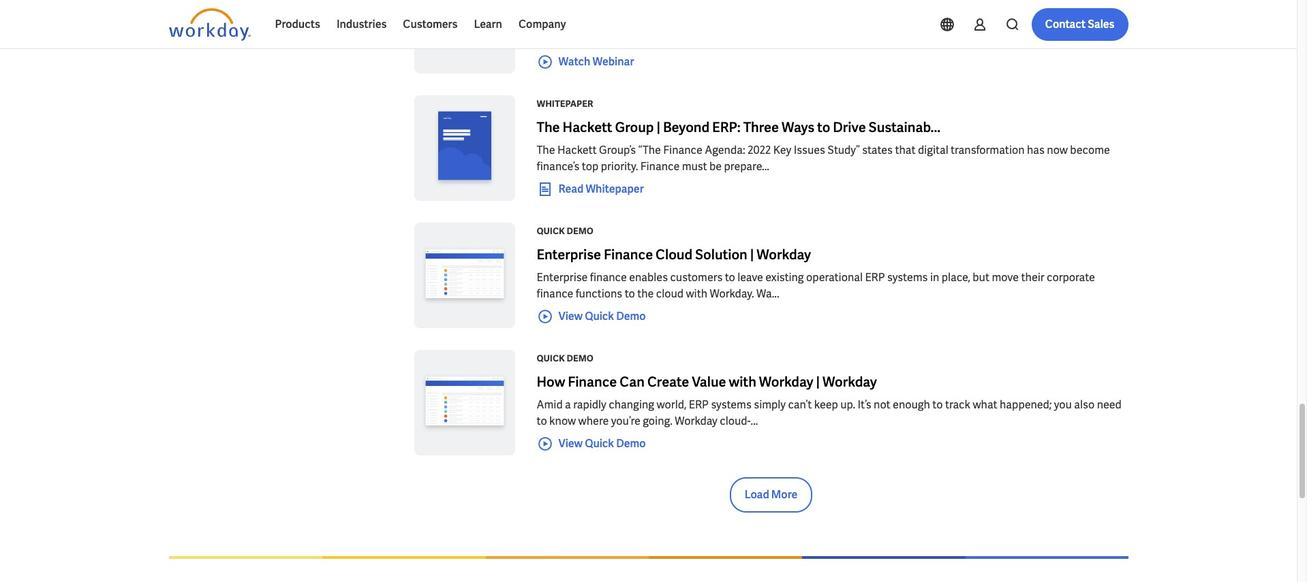 Task type: locate. For each thing, give the bounding box(es) containing it.
1 vertical spatial systems
[[711, 398, 752, 412]]

0 horizontal spatial systems
[[711, 398, 752, 412]]

finance
[[590, 271, 627, 285], [537, 287, 574, 301]]

demo up "rapidly"
[[567, 353, 594, 365]]

not
[[874, 398, 891, 412]]

1 vertical spatial the
[[537, 143, 555, 157]]

finance up enables
[[604, 246, 653, 264]]

revenue
[[537, 32, 577, 46]]

to right 'ways'
[[817, 119, 831, 136]]

of right half
[[670, 16, 680, 30]]

quick
[[537, 226, 565, 237], [585, 309, 614, 324], [537, 353, 565, 365], [585, 437, 614, 451]]

systems
[[888, 271, 928, 285], [711, 398, 752, 412]]

group
[[615, 119, 654, 136]]

the down enables
[[637, 287, 654, 301]]

of right role
[[772, 16, 782, 30]]

existing
[[766, 271, 804, 285]]

1 vertical spatial whitepaper
[[586, 182, 644, 196]]

business left agility,
[[984, 16, 1028, 30]]

beyond
[[663, 119, 710, 136]]

business
[[884, 16, 928, 30], [984, 16, 1028, 30]]

2 the from the top
[[537, 143, 555, 157]]

keep
[[814, 398, 838, 412]]

simply
[[754, 398, 786, 412]]

company
[[519, 17, 566, 31]]

0 vertical spatial view quick demo link
[[537, 309, 646, 325]]

need
[[1097, 398, 1122, 412]]

0 horizontal spatial in
[[621, 32, 630, 46]]

view quick demo link down functions
[[537, 309, 646, 325]]

0 vertical spatial systems
[[888, 271, 928, 285]]

finance up functions
[[590, 271, 627, 285]]

in
[[621, 32, 630, 46], [930, 271, 940, 285]]

2 view quick demo link from the top
[[537, 436, 646, 453]]

whitepaper down watch
[[537, 98, 593, 110]]

systems left place,
[[888, 271, 928, 285]]

where
[[578, 414, 609, 429]]

0 vertical spatial enterprise
[[537, 246, 601, 264]]

quick demo down read
[[537, 226, 594, 237]]

systems for workday
[[888, 271, 928, 285]]

0 vertical spatial quick demo
[[537, 226, 594, 237]]

0 horizontal spatial of
[[670, 16, 680, 30]]

erp right 'operational'
[[865, 271, 885, 285]]

cloud
[[656, 246, 693, 264]]

| right group
[[657, 119, 661, 136]]

company button
[[511, 8, 574, 41]]

systems up cloud-
[[711, 398, 752, 412]]

but
[[973, 271, 990, 285]]

1 enterprise from the top
[[537, 246, 601, 264]]

finance down "the
[[641, 160, 680, 174]]

1 vertical spatial erp
[[689, 398, 709, 412]]

0 vertical spatial view quick demo
[[559, 309, 646, 324]]

role
[[751, 16, 770, 30]]

new
[[1085, 16, 1106, 30]]

0 vertical spatial erp
[[865, 271, 885, 285]]

1 vertical spatial |
[[750, 246, 754, 264]]

view for how
[[559, 437, 583, 451]]

1 horizontal spatial business
[[984, 16, 1028, 30]]

in left place,
[[930, 271, 940, 285]]

track
[[945, 398, 971, 412]]

1 vertical spatial with
[[729, 374, 757, 391]]

also
[[1075, 398, 1095, 412]]

what
[[973, 398, 998, 412]]

2 view from the top
[[559, 437, 583, 451]]

view down functions
[[559, 309, 583, 324]]

1 vertical spatial in
[[930, 271, 940, 285]]

view
[[559, 309, 583, 324], [559, 437, 583, 451]]

1 horizontal spatial in
[[930, 271, 940, 285]]

up.
[[841, 398, 856, 412]]

move
[[992, 271, 1019, 285]]

1 horizontal spatial finance
[[590, 271, 627, 285]]

1 view quick demo link from the top
[[537, 309, 646, 325]]

whitepaper inside "link"
[[586, 182, 644, 196]]

drive
[[833, 119, 866, 136]]

can't
[[788, 398, 812, 412]]

world,
[[657, 398, 687, 412]]

quick down read
[[537, 226, 565, 237]]

be
[[710, 160, 722, 174]]

operational
[[806, 271, 863, 285]]

finance up "rapidly"
[[568, 374, 617, 391]]

demo
[[567, 226, 594, 237], [616, 309, 646, 324], [567, 353, 594, 365], [616, 437, 646, 451]]

systems for with
[[711, 398, 752, 412]]

to up the workday.
[[725, 271, 735, 285]]

"the
[[638, 143, 661, 157]]

wa...
[[757, 287, 780, 301]]

view quick demo down functions
[[559, 309, 646, 324]]

workday down world,
[[675, 414, 718, 429]]

1 horizontal spatial with
[[729, 374, 757, 391]]

2 vertical spatial |
[[816, 374, 820, 391]]

corporate
[[1047, 271, 1095, 285]]

0 vertical spatial finance
[[590, 271, 627, 285]]

enables
[[629, 271, 668, 285]]

view quick demo down where
[[559, 437, 646, 451]]

with right value
[[729, 374, 757, 391]]

quick down where
[[585, 437, 614, 451]]

0 vertical spatial with
[[686, 287, 708, 301]]

the
[[732, 16, 749, 30], [784, 16, 801, 30], [633, 32, 649, 46], [637, 287, 654, 301]]

quick down functions
[[585, 309, 614, 324]]

1 vertical spatial view
[[559, 437, 583, 451]]

1 vertical spatial quick demo
[[537, 353, 594, 365]]

enterprise finance cloud solution | workday enterprise finance enables customers to leave existing operational erp systems in place, but move their corporate finance functions to the cloud with workday. wa...
[[537, 246, 1095, 301]]

watch webinar
[[559, 54, 634, 69]]

learn
[[474, 17, 502, 31]]

0 horizontal spatial with
[[686, 287, 708, 301]]

on
[[869, 16, 882, 30]]

it's
[[858, 398, 872, 412]]

hackett up top
[[558, 143, 597, 157]]

according to idc, over half of ceos see the role of the cio focusing on business outcomes, business agility, and new revenue streams in the next few years. fulfi...
[[537, 16, 1106, 46]]

with inside how finance can create value with workday | workday amid a rapidly changing world, erp systems simply can't keep up. it's not enough to track what happened; you also need to know where you're going. workday cloud-...
[[729, 374, 757, 391]]

0 horizontal spatial erp
[[689, 398, 709, 412]]

systems inside how finance can create value with workday | workday amid a rapidly changing world, erp systems simply can't keep up. it's not enough to track what happened; you also need to know where you're going. workday cloud-...
[[711, 398, 752, 412]]

erp down value
[[689, 398, 709, 412]]

1 vertical spatial hackett
[[558, 143, 597, 157]]

rapidly
[[573, 398, 607, 412]]

the down over in the left of the page
[[633, 32, 649, 46]]

0 vertical spatial the
[[537, 119, 560, 136]]

1 vertical spatial view quick demo
[[559, 437, 646, 451]]

digital
[[918, 143, 949, 157]]

load more
[[745, 488, 798, 502]]

| inside 'enterprise finance cloud solution | workday enterprise finance enables customers to leave existing operational erp systems in place, but move their corporate finance functions to the cloud with workday. wa...'
[[750, 246, 754, 264]]

1 view from the top
[[559, 309, 583, 324]]

1 horizontal spatial erp
[[865, 271, 885, 285]]

quick demo up how
[[537, 353, 594, 365]]

finance left functions
[[537, 287, 574, 301]]

0 horizontal spatial |
[[657, 119, 661, 136]]

amid
[[537, 398, 563, 412]]

agility,
[[1031, 16, 1062, 30]]

1 horizontal spatial |
[[750, 246, 754, 264]]

to left track
[[933, 398, 943, 412]]

solution
[[695, 246, 748, 264]]

to up streams at the left of page
[[590, 16, 600, 30]]

| inside how finance can create value with workday | workday amid a rapidly changing world, erp systems simply can't keep up. it's not enough to track what happened; you also need to know where you're going. workday cloud-...
[[816, 374, 820, 391]]

workday up existing
[[757, 246, 811, 264]]

0 vertical spatial |
[[657, 119, 661, 136]]

and
[[1064, 16, 1083, 30]]

next
[[651, 32, 673, 46]]

states
[[862, 143, 893, 157]]

1 vertical spatial view quick demo link
[[537, 436, 646, 453]]

| inside "the hackett group | beyond erp: three ways to drive sustainab... the hackett group's "the finance agenda: 2022 key issues study" states that digital transformation has now become finance's top priority. finance must be prepare..."
[[657, 119, 661, 136]]

few
[[675, 32, 693, 46]]

2 view quick demo from the top
[[559, 437, 646, 451]]

finance
[[663, 143, 703, 157], [641, 160, 680, 174], [604, 246, 653, 264], [568, 374, 617, 391]]

value
[[692, 374, 726, 391]]

hackett up group's
[[563, 119, 612, 136]]

in inside 'enterprise finance cloud solution | workday enterprise finance enables customers to leave existing operational erp systems in place, but move their corporate finance functions to the cloud with workday. wa...'
[[930, 271, 940, 285]]

| up "keep"
[[816, 374, 820, 391]]

2 horizontal spatial |
[[816, 374, 820, 391]]

you
[[1054, 398, 1072, 412]]

1 vertical spatial finance
[[537, 287, 574, 301]]

with down customers at the top
[[686, 287, 708, 301]]

how
[[537, 374, 565, 391]]

erp
[[865, 271, 885, 285], [689, 398, 709, 412]]

view quick demo link down where
[[537, 436, 646, 453]]

webinar
[[593, 54, 634, 69]]

1 vertical spatial enterprise
[[537, 271, 588, 285]]

know
[[549, 414, 576, 429]]

top
[[582, 160, 599, 174]]

quick demo
[[537, 226, 594, 237], [537, 353, 594, 365]]

0 horizontal spatial business
[[884, 16, 928, 30]]

the
[[537, 119, 560, 136], [537, 143, 555, 157]]

1 the from the top
[[537, 119, 560, 136]]

to inside "according to idc, over half of ceos see the role of the cio focusing on business outcomes, business agility, and new revenue streams in the next few years. fulfi..."
[[590, 16, 600, 30]]

1 horizontal spatial of
[[772, 16, 782, 30]]

in down over in the left of the page
[[621, 32, 630, 46]]

whitepaper down priority.
[[586, 182, 644, 196]]

2 business from the left
[[984, 16, 1028, 30]]

1 view quick demo from the top
[[559, 309, 646, 324]]

0 vertical spatial in
[[621, 32, 630, 46]]

to down enables
[[625, 287, 635, 301]]

fulfi...
[[726, 32, 755, 46]]

2 quick demo from the top
[[537, 353, 594, 365]]

the up fulfi...
[[732, 16, 749, 30]]

1 horizontal spatial systems
[[888, 271, 928, 285]]

half
[[649, 16, 668, 30]]

view for enterprise
[[559, 309, 583, 324]]

erp inside 'enterprise finance cloud solution | workday enterprise finance enables customers to leave existing operational erp systems in place, but move their corporate finance functions to the cloud with workday. wa...'
[[865, 271, 885, 285]]

0 vertical spatial view
[[559, 309, 583, 324]]

erp inside how finance can create value with workday | workday amid a rapidly changing world, erp systems simply can't keep up. it's not enough to track what happened; you also need to know where you're going. workday cloud-...
[[689, 398, 709, 412]]

1 quick demo from the top
[[537, 226, 594, 237]]

systems inside 'enterprise finance cloud solution | workday enterprise finance enables customers to leave existing operational erp systems in place, but move their corporate finance functions to the cloud with workday. wa...'
[[888, 271, 928, 285]]

view down "know"
[[559, 437, 583, 451]]

with
[[686, 287, 708, 301], [729, 374, 757, 391]]

business right on
[[884, 16, 928, 30]]

watch
[[559, 54, 591, 69]]

customers
[[403, 17, 458, 31]]

hackett
[[563, 119, 612, 136], [558, 143, 597, 157]]

| up "leave"
[[750, 246, 754, 264]]

changing
[[609, 398, 654, 412]]



Task type: vqa. For each thing, say whether or not it's contained in the screenshot.
in
yes



Task type: describe. For each thing, give the bounding box(es) containing it.
the left cio
[[784, 16, 801, 30]]

demo down functions
[[616, 309, 646, 324]]

contact sales link
[[1032, 8, 1128, 41]]

quick demo for enterprise
[[537, 226, 594, 237]]

products button
[[267, 8, 328, 41]]

view quick demo link for enterprise
[[537, 309, 646, 325]]

issues
[[794, 143, 825, 157]]

finance's
[[537, 160, 580, 174]]

finance inside 'enterprise finance cloud solution | workday enterprise finance enables customers to leave existing operational erp systems in place, but move their corporate finance functions to the cloud with workday. wa...'
[[604, 246, 653, 264]]

key
[[773, 143, 792, 157]]

1 business from the left
[[884, 16, 928, 30]]

group's
[[599, 143, 636, 157]]

0 vertical spatial whitepaper
[[537, 98, 593, 110]]

cloud-
[[720, 414, 751, 429]]

enough
[[893, 398, 930, 412]]

read
[[559, 182, 584, 196]]

industries
[[337, 17, 387, 31]]

read whitepaper
[[559, 182, 644, 196]]

view quick demo for enterprise
[[559, 309, 646, 324]]

create
[[648, 374, 689, 391]]

how finance can create value with workday | workday amid a rapidly changing world, erp systems simply can't keep up. it's not enough to track what happened; you also need to know where you're going. workday cloud-...
[[537, 374, 1122, 429]]

happened;
[[1000, 398, 1052, 412]]

erp for workday
[[865, 271, 885, 285]]

ways
[[782, 119, 815, 136]]

contact sales
[[1045, 17, 1115, 31]]

go to the homepage image
[[169, 8, 251, 41]]

agenda:
[[705, 143, 745, 157]]

quick demo for how
[[537, 353, 594, 365]]

2 enterprise from the top
[[537, 271, 588, 285]]

read whitepaper link
[[537, 181, 644, 198]]

workday.
[[710, 287, 754, 301]]

2 of from the left
[[772, 16, 782, 30]]

products
[[275, 17, 320, 31]]

cloud
[[656, 287, 684, 301]]

leave
[[738, 271, 763, 285]]

can
[[620, 374, 645, 391]]

finance up must
[[663, 143, 703, 157]]

become
[[1070, 143, 1110, 157]]

outcomes,
[[930, 16, 982, 30]]

0 vertical spatial hackett
[[563, 119, 612, 136]]

must
[[682, 160, 707, 174]]

see
[[712, 16, 730, 30]]

priority.
[[601, 160, 638, 174]]

idc,
[[602, 16, 623, 30]]

workday up 'up.'
[[823, 374, 877, 391]]

in inside "according to idc, over half of ceos see the role of the cio focusing on business outcomes, business agility, and new revenue streams in the next few years. fulfi..."
[[621, 32, 630, 46]]

workday inside 'enterprise finance cloud solution | workday enterprise finance enables customers to leave existing operational erp systems in place, but move their corporate finance functions to the cloud with workday. wa...'
[[757, 246, 811, 264]]

customers button
[[395, 8, 466, 41]]

ceos
[[683, 16, 710, 30]]

functions
[[576, 287, 623, 301]]

transformation
[[951, 143, 1025, 157]]

view quick demo for how
[[559, 437, 646, 451]]

going.
[[643, 414, 673, 429]]

finance inside how finance can create value with workday | workday amid a rapidly changing world, erp systems simply can't keep up. it's not enough to track what happened; you also need to know where you're going. workday cloud-...
[[568, 374, 617, 391]]

erp for with
[[689, 398, 709, 412]]

the inside 'enterprise finance cloud solution | workday enterprise finance enables customers to leave existing operational erp systems in place, but move their corporate finance functions to the cloud with workday. wa...'
[[637, 287, 654, 301]]

sustainab...
[[869, 119, 941, 136]]

0 horizontal spatial finance
[[537, 287, 574, 301]]

customers
[[670, 271, 723, 285]]

view quick demo link for how
[[537, 436, 646, 453]]

load
[[745, 488, 769, 502]]

sales
[[1088, 17, 1115, 31]]

according
[[537, 16, 587, 30]]

more
[[772, 488, 798, 502]]

focusing
[[824, 16, 867, 30]]

three
[[743, 119, 779, 136]]

industries button
[[328, 8, 395, 41]]

now
[[1047, 143, 1068, 157]]

...
[[751, 414, 758, 429]]

place,
[[942, 271, 971, 285]]

to down amid
[[537, 414, 547, 429]]

demo down you're
[[616, 437, 646, 451]]

cio
[[803, 16, 822, 30]]

you're
[[611, 414, 641, 429]]

prepare...
[[724, 160, 770, 174]]

their
[[1021, 271, 1045, 285]]

streams
[[579, 32, 619, 46]]

has
[[1027, 143, 1045, 157]]

years.
[[695, 32, 724, 46]]

demo down read whitepaper "link" at the top of page
[[567, 226, 594, 237]]

workday up can't
[[759, 374, 814, 391]]

over
[[626, 16, 647, 30]]

erp:
[[712, 119, 741, 136]]

the hackett group | beyond erp: three ways to drive sustainab... the hackett group's "the finance agenda: 2022 key issues study" states that digital transformation has now become finance's top priority. finance must be prepare...
[[537, 119, 1110, 174]]

with inside 'enterprise finance cloud solution | workday enterprise finance enables customers to leave existing operational erp systems in place, but move their corporate finance functions to the cloud with workday. wa...'
[[686, 287, 708, 301]]

quick up how
[[537, 353, 565, 365]]

1 of from the left
[[670, 16, 680, 30]]

to inside "the hackett group | beyond erp: three ways to drive sustainab... the hackett group's "the finance agenda: 2022 key issues study" states that digital transformation has now become finance's top priority. finance must be prepare..."
[[817, 119, 831, 136]]

watch webinar link
[[537, 54, 634, 70]]

contact
[[1045, 17, 1086, 31]]



